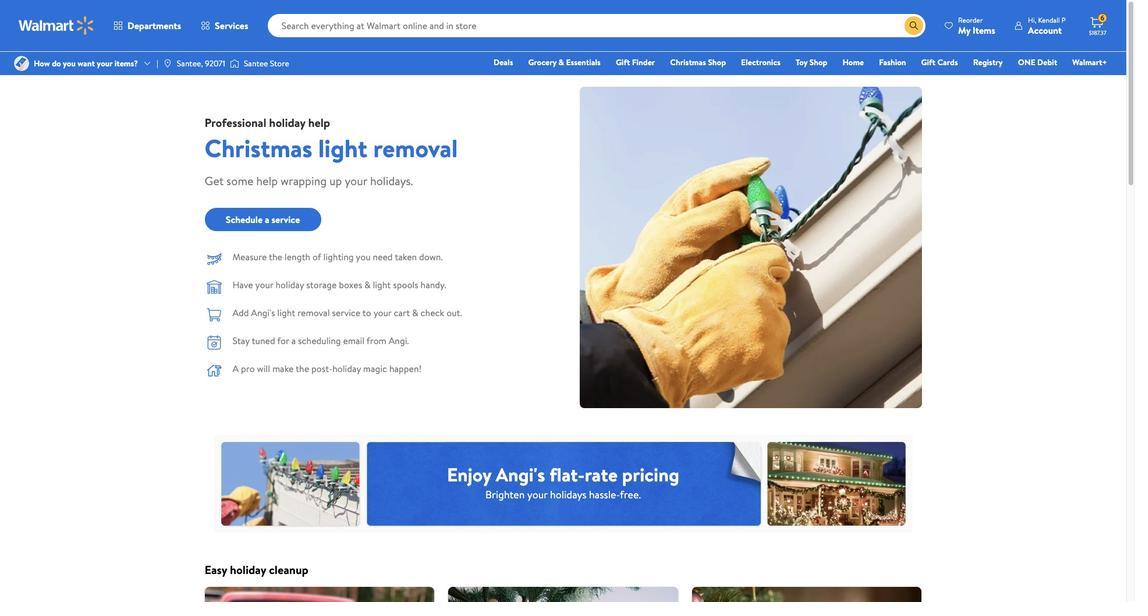 Task type: vqa. For each thing, say whether or not it's contained in the screenshot.
The Walmart+
yes



Task type: describe. For each thing, give the bounding box(es) containing it.
2 horizontal spatial light
[[373, 278, 391, 291]]

Search search field
[[268, 14, 926, 37]]

santee
[[244, 58, 268, 69]]

add angi's light removal service to your cart and check out. image
[[205, 306, 223, 324]]

scheduling
[[298, 334, 341, 347]]

schedule a service
[[226, 213, 300, 226]]

gift for gift cards
[[922, 56, 936, 68]]

0 vertical spatial &
[[559, 56, 564, 68]]

have your holiday storage boxes & light spools handy.
[[233, 278, 446, 291]]

easy holiday cleanup
[[205, 562, 309, 578]]

enjoy angi's flat-rate pricing brighten your holidays hassle-free.
[[447, 461, 680, 502]]

brighten
[[486, 487, 525, 502]]

to
[[363, 306, 371, 319]]

electronics link
[[736, 56, 786, 69]]

reorder my items
[[958, 15, 996, 36]]

angi's for add
[[251, 306, 275, 319]]

stay tuned for a scheduling email from angi.
[[233, 334, 409, 347]]

free.
[[620, 487, 641, 502]]

gift cards
[[922, 56, 958, 68]]

walmart+ link
[[1068, 56, 1113, 69]]

santee, 92071
[[177, 58, 225, 69]]

get
[[205, 173, 224, 189]]

3 list item from the left
[[685, 587, 929, 602]]

taken
[[395, 250, 417, 263]]

electronics
[[741, 56, 781, 68]]

hi, kendall p account
[[1028, 15, 1066, 36]]

have
[[233, 278, 253, 291]]

want
[[78, 58, 95, 69]]

reorder
[[958, 15, 983, 25]]

1 vertical spatial a
[[292, 334, 296, 347]]

handy.
[[421, 278, 446, 291]]

0 horizontal spatial &
[[365, 278, 371, 291]]

home link
[[838, 56, 869, 69]]

lighting
[[324, 250, 354, 263]]

cart
[[394, 306, 410, 319]]

santee store
[[244, 58, 289, 69]]

registry
[[973, 56, 1003, 68]]

my
[[958, 24, 971, 36]]

services button
[[191, 12, 258, 40]]

6
[[1101, 13, 1105, 23]]

do
[[52, 58, 61, 69]]

a
[[233, 362, 239, 375]]

how
[[34, 58, 50, 69]]

store
[[270, 58, 289, 69]]

1 list item from the left
[[198, 587, 441, 602]]

items
[[973, 24, 996, 36]]

your right "want"
[[97, 58, 113, 69]]

email
[[343, 334, 365, 347]]

home
[[843, 56, 864, 68]]

have your holiday storage boxes and light spools handy. image
[[205, 278, 223, 296]]

schedule a service button
[[205, 208, 321, 231]]

your right up
[[345, 173, 367, 189]]

2 vertical spatial light
[[277, 306, 295, 319]]

 image for santee, 92071
[[163, 59, 172, 68]]

enjoy
[[447, 461, 491, 487]]

kendall
[[1038, 15, 1060, 25]]

enjoy angi's flat-rate pricing. brighten your holidays hassle-free image
[[214, 434, 913, 534]]

length
[[285, 250, 310, 263]]

holiday down length
[[276, 278, 304, 291]]

professional holiday help christmas light removal
[[205, 115, 458, 165]]

rate
[[585, 461, 618, 487]]

a pro will make the post-holiday magic happen!
[[233, 362, 422, 375]]

6 $187.37
[[1089, 13, 1107, 37]]

shop for toy shop
[[810, 56, 828, 68]]

walmart image
[[19, 16, 94, 35]]

from
[[367, 334, 387, 347]]

deals link
[[489, 56, 518, 69]]

|
[[157, 58, 158, 69]]

essentials
[[566, 56, 601, 68]]

holiday inside professional holiday help christmas light removal
[[269, 115, 305, 130]]

pricing
[[622, 461, 680, 487]]

92071
[[205, 58, 225, 69]]

storage
[[306, 278, 337, 291]]

1 vertical spatial removal
[[298, 306, 330, 319]]

magic
[[363, 362, 387, 375]]

pro
[[241, 362, 255, 375]]

a pro will make the post-holiday magic happen! image
[[205, 362, 223, 380]]

debit
[[1038, 56, 1058, 68]]

departments
[[128, 19, 181, 32]]

easy
[[205, 562, 227, 578]]

how do you want your items?
[[34, 58, 138, 69]]

grocery & essentials link
[[523, 56, 606, 69]]

add
[[233, 306, 249, 319]]

angi's for enjoy
[[496, 461, 545, 487]]

happen!
[[389, 362, 422, 375]]



Task type: locate. For each thing, give the bounding box(es) containing it.
down.
[[419, 250, 443, 263]]

light up up
[[318, 131, 367, 165]]

the right "make"
[[296, 362, 309, 375]]

list
[[198, 587, 929, 602]]

light
[[318, 131, 367, 165], [373, 278, 391, 291], [277, 306, 295, 319]]

0 horizontal spatial gift
[[616, 56, 630, 68]]

one
[[1018, 56, 1036, 68]]

service up length
[[272, 213, 300, 226]]

0 horizontal spatial a
[[265, 213, 269, 226]]

angi's left flat- at bottom
[[496, 461, 545, 487]]

1 horizontal spatial shop
[[810, 56, 828, 68]]

christmas down the "professional" at left top
[[205, 131, 312, 165]]

shop left electronics link
[[708, 56, 726, 68]]

p
[[1062, 15, 1066, 25]]

0 horizontal spatial the
[[269, 250, 282, 263]]

schedule
[[226, 213, 263, 226]]

0 horizontal spatial christmas
[[205, 131, 312, 165]]

0 horizontal spatial help
[[256, 173, 278, 189]]

you right do
[[63, 58, 76, 69]]

0 vertical spatial the
[[269, 250, 282, 263]]

get some help wrapping up your holidays.
[[205, 173, 413, 189]]

cleanup
[[269, 562, 309, 578]]

the
[[269, 250, 282, 263], [296, 362, 309, 375]]

angi's right add
[[251, 306, 275, 319]]

angi.
[[389, 334, 409, 347]]

0 horizontal spatial  image
[[163, 59, 172, 68]]

2 gift from the left
[[922, 56, 936, 68]]

0 horizontal spatial shop
[[708, 56, 726, 68]]

gift left cards
[[922, 56, 936, 68]]

0 vertical spatial help
[[308, 115, 330, 130]]

your inside enjoy angi's flat-rate pricing brighten your holidays hassle-free.
[[527, 487, 548, 502]]

 image
[[14, 56, 29, 71]]

angi's inside enjoy angi's flat-rate pricing brighten your holidays hassle-free.
[[496, 461, 545, 487]]

holidays
[[550, 487, 587, 502]]

1 horizontal spatial removal
[[373, 131, 458, 165]]

1 vertical spatial the
[[296, 362, 309, 375]]

& right cart
[[412, 306, 419, 319]]

2 shop from the left
[[810, 56, 828, 68]]

of
[[313, 250, 321, 263]]

$187.37
[[1089, 29, 1107, 37]]

1 vertical spatial service
[[332, 306, 361, 319]]

spools
[[393, 278, 418, 291]]

for
[[277, 334, 289, 347]]

the left length
[[269, 250, 282, 263]]

gift left finder
[[616, 56, 630, 68]]

santee,
[[177, 58, 203, 69]]

some
[[227, 173, 254, 189]]

holiday left magic
[[333, 362, 361, 375]]

holiday right easy
[[230, 562, 266, 578]]

your left holidays
[[527, 487, 548, 502]]

search icon image
[[910, 21, 919, 30]]

measure
[[233, 250, 267, 263]]

0 horizontal spatial removal
[[298, 306, 330, 319]]

0 horizontal spatial service
[[272, 213, 300, 226]]

shop
[[708, 56, 726, 68], [810, 56, 828, 68]]

gift
[[616, 56, 630, 68], [922, 56, 936, 68]]

will
[[257, 362, 270, 375]]

1 horizontal spatial gift
[[922, 56, 936, 68]]

your right have
[[255, 278, 273, 291]]

& right grocery
[[559, 56, 564, 68]]

1 horizontal spatial angi's
[[496, 461, 545, 487]]

light up for
[[277, 306, 295, 319]]

& right boxes
[[365, 278, 371, 291]]

grocery
[[528, 56, 557, 68]]

1 horizontal spatial a
[[292, 334, 296, 347]]

0 vertical spatial removal
[[373, 131, 458, 165]]

removal inside professional holiday help christmas light removal
[[373, 131, 458, 165]]

list item
[[198, 587, 441, 602], [441, 587, 685, 602], [685, 587, 929, 602]]

1 vertical spatial angi's
[[496, 461, 545, 487]]

1 vertical spatial help
[[256, 173, 278, 189]]

departments button
[[104, 12, 191, 40]]

1 horizontal spatial service
[[332, 306, 361, 319]]

gift finder
[[616, 56, 655, 68]]

shop for christmas shop
[[708, 56, 726, 68]]

2 vertical spatial &
[[412, 306, 419, 319]]

1 horizontal spatial the
[[296, 362, 309, 375]]

0 horizontal spatial you
[[63, 58, 76, 69]]

toy shop
[[796, 56, 828, 68]]

measure the length of lighting you need taken down.
[[233, 250, 443, 263]]

0 vertical spatial christmas
[[670, 56, 706, 68]]

stay
[[233, 334, 250, 347]]

need
[[373, 250, 393, 263]]

professional
[[205, 115, 266, 130]]

hi,
[[1028, 15, 1037, 25]]

1 vertical spatial light
[[373, 278, 391, 291]]

1 horizontal spatial christmas
[[670, 56, 706, 68]]

a inside button
[[265, 213, 269, 226]]

flat-
[[550, 461, 585, 487]]

registry link
[[968, 56, 1008, 69]]

1 vertical spatial christmas
[[205, 131, 312, 165]]

1 vertical spatial you
[[356, 250, 371, 263]]

toy shop link
[[791, 56, 833, 69]]

1 shop from the left
[[708, 56, 726, 68]]

check
[[421, 306, 444, 319]]

help for christmas
[[308, 115, 330, 130]]

gift cards link
[[916, 56, 964, 69]]

1 gift from the left
[[616, 56, 630, 68]]

0 horizontal spatial angi's
[[251, 306, 275, 319]]

services
[[215, 19, 248, 32]]

0 vertical spatial a
[[265, 213, 269, 226]]

a
[[265, 213, 269, 226], [292, 334, 296, 347]]

2 list item from the left
[[441, 587, 685, 602]]

help for wrapping
[[256, 173, 278, 189]]

christmas inside professional holiday help christmas light removal
[[205, 131, 312, 165]]

stay tuned for a scheduling email from angi. image
[[205, 334, 223, 352]]

gift for gift finder
[[616, 56, 630, 68]]

holiday
[[269, 115, 305, 130], [276, 278, 304, 291], [333, 362, 361, 375], [230, 562, 266, 578]]

 image right | at the top of the page
[[163, 59, 172, 68]]

shop inside 'link'
[[708, 56, 726, 68]]

out.
[[447, 306, 462, 319]]

christmas shop link
[[665, 56, 731, 69]]

1 vertical spatial &
[[365, 278, 371, 291]]

 image right 92071
[[230, 58, 239, 69]]

toy
[[796, 56, 808, 68]]

removal up scheduling
[[298, 306, 330, 319]]

light inside professional holiday help christmas light removal
[[318, 131, 367, 165]]

0 vertical spatial you
[[63, 58, 76, 69]]

deals
[[494, 56, 513, 68]]

1 horizontal spatial  image
[[230, 58, 239, 69]]

tuned
[[252, 334, 275, 347]]

make
[[272, 362, 294, 375]]

help inside professional holiday help christmas light removal
[[308, 115, 330, 130]]

christmas right finder
[[670, 56, 706, 68]]

a right schedule
[[265, 213, 269, 226]]

a right for
[[292, 334, 296, 347]]

one debit link
[[1013, 56, 1063, 69]]

add angi's light removal service to your cart & check out.
[[233, 306, 462, 319]]

 image for santee store
[[230, 58, 239, 69]]

service inside schedule a service button
[[272, 213, 300, 226]]

christmas inside 'link'
[[670, 56, 706, 68]]

service left to
[[332, 306, 361, 319]]

holiday right the "professional" at left top
[[269, 115, 305, 130]]

removal up holidays.
[[373, 131, 458, 165]]

post-
[[311, 362, 333, 375]]

hassle-
[[589, 487, 620, 502]]

measure the length of lighting you need taken down. image
[[205, 250, 223, 268]]

items?
[[115, 58, 138, 69]]

fashion link
[[874, 56, 912, 69]]

1 horizontal spatial help
[[308, 115, 330, 130]]

christmas
[[670, 56, 706, 68], [205, 131, 312, 165]]

light left 'spools'
[[373, 278, 391, 291]]

you
[[63, 58, 76, 69], [356, 250, 371, 263]]

0 horizontal spatial light
[[277, 306, 295, 319]]

0 vertical spatial angi's
[[251, 306, 275, 319]]

you left need
[[356, 250, 371, 263]]

gift finder link
[[611, 56, 660, 69]]

finder
[[632, 56, 655, 68]]

Walmart Site-Wide search field
[[268, 14, 926, 37]]

1 horizontal spatial light
[[318, 131, 367, 165]]

0 vertical spatial service
[[272, 213, 300, 226]]

 image
[[230, 58, 239, 69], [163, 59, 172, 68]]

0 vertical spatial light
[[318, 131, 367, 165]]

your right to
[[374, 306, 392, 319]]

shop right toy
[[810, 56, 828, 68]]

walmart+
[[1073, 56, 1108, 68]]

boxes
[[339, 278, 362, 291]]

2 horizontal spatial &
[[559, 56, 564, 68]]

up
[[330, 173, 342, 189]]

wrapping
[[281, 173, 327, 189]]

one debit
[[1018, 56, 1058, 68]]

1 horizontal spatial &
[[412, 306, 419, 319]]

account
[[1028, 24, 1062, 36]]

grocery & essentials
[[528, 56, 601, 68]]

service
[[272, 213, 300, 226], [332, 306, 361, 319]]

1 horizontal spatial you
[[356, 250, 371, 263]]

help
[[308, 115, 330, 130], [256, 173, 278, 189]]



